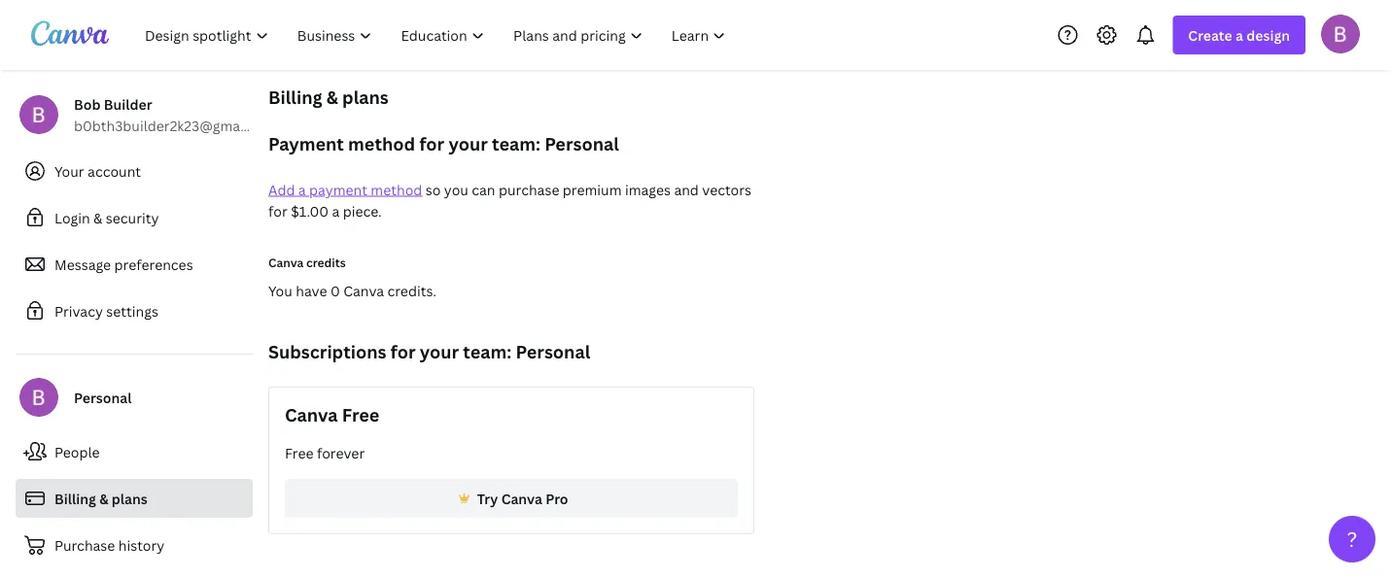 Task type: locate. For each thing, give the bounding box(es) containing it.
0 vertical spatial billing & plans
[[268, 85, 389, 109]]

1 vertical spatial method
[[371, 180, 422, 199]]

login & security link
[[16, 198, 253, 237]]

2 vertical spatial a
[[332, 202, 340, 220]]

piece.
[[343, 202, 382, 220]]

canva inside button
[[501, 490, 542, 508]]

canva
[[268, 254, 304, 270], [343, 282, 384, 300], [285, 403, 338, 427], [501, 490, 542, 508]]

0 horizontal spatial a
[[298, 180, 306, 199]]

free up forever
[[342, 403, 380, 427]]

a down payment
[[332, 202, 340, 220]]

2 horizontal spatial a
[[1236, 26, 1244, 44]]

purchase history link
[[16, 526, 253, 565]]

message
[[54, 255, 111, 274]]

1 vertical spatial plans
[[112, 490, 148, 508]]

payment
[[268, 132, 344, 156]]

bob
[[74, 95, 101, 113]]

billing & plans inside billing & plans link
[[54, 490, 148, 508]]

0 vertical spatial &
[[327, 85, 338, 109]]

? button
[[1329, 516, 1376, 563]]

1 vertical spatial billing
[[54, 490, 96, 508]]

free left forever
[[285, 444, 314, 462]]

purchase
[[54, 536, 115, 555]]

canva up you
[[268, 254, 304, 270]]

for down add
[[268, 202, 288, 220]]

billing
[[268, 85, 322, 109], [54, 490, 96, 508]]

you have 0 canva credits.
[[268, 282, 436, 300]]

a right add
[[298, 180, 306, 199]]

1 vertical spatial free
[[285, 444, 314, 462]]

2 vertical spatial for
[[391, 340, 416, 364]]

0 horizontal spatial billing
[[54, 490, 96, 508]]

0 vertical spatial a
[[1236, 26, 1244, 44]]

1 vertical spatial billing & plans
[[54, 490, 148, 508]]

0 vertical spatial billing
[[268, 85, 322, 109]]

your
[[449, 132, 488, 156], [420, 340, 459, 364]]

method up add a payment method 'link'
[[348, 132, 415, 156]]

a inside dropdown button
[[1236, 26, 1244, 44]]

a
[[1236, 26, 1244, 44], [298, 180, 306, 199], [332, 202, 340, 220]]

purchase
[[499, 180, 560, 199]]

0 horizontal spatial for
[[268, 202, 288, 220]]

try
[[477, 490, 498, 508]]

a left design
[[1236, 26, 1244, 44]]

people
[[54, 443, 100, 461]]

canva up "free forever"
[[285, 403, 338, 427]]

bob builder image
[[1321, 14, 1360, 53]]

billing & plans up purchase history
[[54, 490, 148, 508]]

0 vertical spatial plans
[[342, 85, 389, 109]]

0 vertical spatial team:
[[492, 132, 541, 156]]

billing up payment
[[268, 85, 322, 109]]

for
[[419, 132, 445, 156], [268, 202, 288, 220], [391, 340, 416, 364]]

create a design
[[1189, 26, 1290, 44]]

plans up payment
[[342, 85, 389, 109]]

&
[[327, 85, 338, 109], [93, 209, 102, 227], [99, 490, 108, 508]]

canva right try
[[501, 490, 542, 508]]

for down credits.
[[391, 340, 416, 364]]

vectors
[[702, 180, 752, 199]]

your down credits.
[[420, 340, 459, 364]]

1 vertical spatial team:
[[463, 340, 512, 364]]

free
[[342, 403, 380, 427], [285, 444, 314, 462]]

try canva pro button
[[285, 479, 738, 518]]

1 horizontal spatial a
[[332, 202, 340, 220]]

method
[[348, 132, 415, 156], [371, 180, 422, 199]]

settings
[[106, 302, 158, 320]]

design
[[1247, 26, 1290, 44]]

2 vertical spatial &
[[99, 490, 108, 508]]

security
[[106, 209, 159, 227]]

1 horizontal spatial plans
[[342, 85, 389, 109]]

add a payment method link
[[268, 180, 422, 199]]

your account link
[[16, 152, 253, 191]]

2 vertical spatial personal
[[74, 388, 132, 407]]

plans up 'purchase history' link
[[112, 490, 148, 508]]

your up you
[[449, 132, 488, 156]]

and
[[674, 180, 699, 199]]

2 horizontal spatial for
[[419, 132, 445, 156]]

billing & plans
[[268, 85, 389, 109], [54, 490, 148, 508]]

1 horizontal spatial for
[[391, 340, 416, 364]]

personal
[[545, 132, 619, 156], [516, 340, 590, 364], [74, 388, 132, 407]]

1 vertical spatial a
[[298, 180, 306, 199]]

message preferences
[[54, 255, 193, 274]]

account
[[88, 162, 141, 180]]

0 vertical spatial your
[[449, 132, 488, 156]]

& up purchase history
[[99, 490, 108, 508]]

0 vertical spatial method
[[348, 132, 415, 156]]

1 vertical spatial for
[[268, 202, 288, 220]]

billing down people
[[54, 490, 96, 508]]

your account
[[54, 162, 141, 180]]

for up so
[[419, 132, 445, 156]]

0 horizontal spatial free
[[285, 444, 314, 462]]

team:
[[492, 132, 541, 156], [463, 340, 512, 364]]

& right login
[[93, 209, 102, 227]]

canva free
[[285, 403, 380, 427]]

can
[[472, 180, 495, 199]]

create
[[1189, 26, 1233, 44]]

& up payment
[[327, 85, 338, 109]]

history
[[118, 536, 165, 555]]

builder
[[104, 95, 152, 113]]

billing & plans up payment
[[268, 85, 389, 109]]

plans
[[342, 85, 389, 109], [112, 490, 148, 508]]

method left so
[[371, 180, 422, 199]]

0 vertical spatial free
[[342, 403, 380, 427]]

0 horizontal spatial billing & plans
[[54, 490, 148, 508]]

1 vertical spatial &
[[93, 209, 102, 227]]

you
[[268, 282, 293, 300]]

a inside so you can purchase premium images and vectors for $1.00 a piece.
[[332, 202, 340, 220]]



Task type: vqa. For each thing, say whether or not it's contained in the screenshot.
ready at the top of the page
no



Task type: describe. For each thing, give the bounding box(es) containing it.
1 horizontal spatial free
[[342, 403, 380, 427]]

free forever
[[285, 444, 365, 462]]

$1.00
[[291, 202, 329, 220]]

0 vertical spatial for
[[419, 132, 445, 156]]

message preferences link
[[16, 245, 253, 284]]

people link
[[16, 433, 253, 472]]

premium
[[563, 180, 622, 199]]

create a design button
[[1173, 16, 1306, 54]]

subscriptions for your team: personal
[[268, 340, 590, 364]]

images
[[625, 180, 671, 199]]

so
[[426, 180, 441, 199]]

you
[[444, 180, 469, 199]]

add a payment method
[[268, 180, 422, 199]]

billing inside billing & plans link
[[54, 490, 96, 508]]

1 vertical spatial personal
[[516, 340, 590, 364]]

so you can purchase premium images and vectors for $1.00 a piece.
[[268, 180, 752, 220]]

credits
[[306, 254, 346, 270]]

billing & plans link
[[16, 479, 253, 518]]

payment
[[309, 180, 367, 199]]

a for payment
[[298, 180, 306, 199]]

pro
[[546, 490, 568, 508]]

try canva pro
[[477, 490, 568, 508]]

privacy
[[54, 302, 103, 320]]

0 vertical spatial personal
[[545, 132, 619, 156]]

for inside so you can purchase premium images and vectors for $1.00 a piece.
[[268, 202, 288, 220]]

a for design
[[1236, 26, 1244, 44]]

1 vertical spatial your
[[420, 340, 459, 364]]

0
[[331, 282, 340, 300]]

login & security
[[54, 209, 159, 227]]

canva credits
[[268, 254, 346, 270]]

forever
[[317, 444, 365, 462]]

privacy settings link
[[16, 292, 253, 331]]

your
[[54, 162, 84, 180]]

canva right 0 at the left of page
[[343, 282, 384, 300]]

bob builder b0bth3builder2k23@gmail.com
[[74, 95, 280, 135]]

?
[[1347, 526, 1358, 553]]

0 horizontal spatial plans
[[112, 490, 148, 508]]

top level navigation element
[[132, 16, 742, 54]]

& for login & security link
[[93, 209, 102, 227]]

payment method for your team: personal
[[268, 132, 619, 156]]

1 horizontal spatial billing
[[268, 85, 322, 109]]

privacy settings
[[54, 302, 158, 320]]

b0bth3builder2k23@gmail.com
[[74, 116, 280, 135]]

login
[[54, 209, 90, 227]]

1 horizontal spatial billing & plans
[[268, 85, 389, 109]]

& for billing & plans link
[[99, 490, 108, 508]]

add
[[268, 180, 295, 199]]

have
[[296, 282, 327, 300]]

subscriptions
[[268, 340, 387, 364]]

purchase history
[[54, 536, 165, 555]]

credits.
[[387, 282, 436, 300]]

preferences
[[114, 255, 193, 274]]



